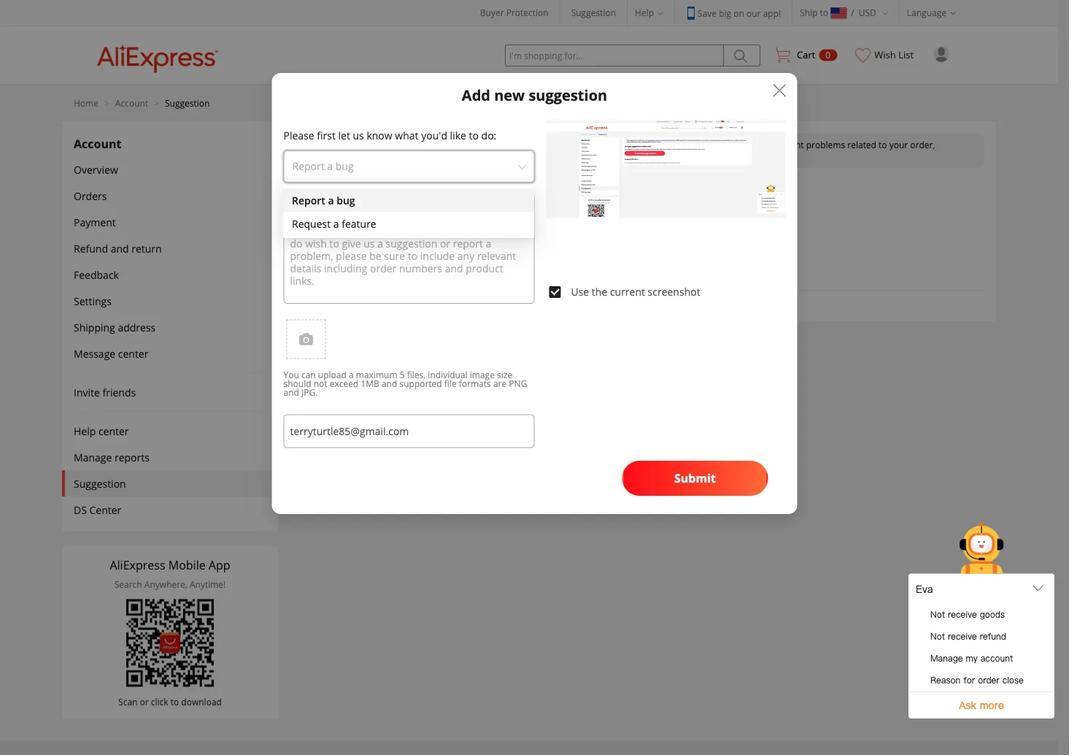 Task type: vqa. For each thing, say whether or not it's contained in the screenshot.
Please fill in your email address. field
yes



Task type: locate. For each thing, give the bounding box(es) containing it.
receive for not receive goods
[[949, 609, 978, 621]]

1 vertical spatial submit
[[360, 229, 402, 244]]

hear
[[556, 296, 575, 308]]

refund and return
[[74, 241, 162, 255]]

2 report from the top
[[292, 193, 326, 207]]

submit for submit button
[[675, 470, 716, 486]]

1 vertical spatial we
[[581, 201, 592, 213]]

on
[[734, 7, 745, 19]]

current right the
[[610, 285, 646, 299]]

bug up request a feature
[[337, 193, 355, 207]]

our right 'on'
[[747, 7, 761, 19]]

report up any
[[292, 159, 325, 173]]

1 vertical spatial center
[[99, 424, 129, 438]]

0 vertical spatial for
[[417, 179, 436, 196]]

settings
[[74, 294, 112, 308]]

1 horizontal spatial can
[[505, 138, 520, 150]]

0 horizontal spatial improve
[[552, 138, 586, 150]]

1 vertical spatial you
[[284, 369, 299, 381]]

to right 'related'
[[879, 138, 888, 150]]

0 vertical spatial any
[[718, 138, 733, 150]]

or
[[763, 138, 772, 150], [410, 201, 419, 213], [140, 696, 149, 708]]

manage down help center
[[74, 450, 112, 464]]

refund down the know
[[362, 150, 390, 162]]

you inside you can upload a maximum 5 files, individual image size should not exceed 1mb and supported file formats are png and jpg.
[[284, 369, 299, 381]]

5
[[400, 369, 405, 381]]

order
[[979, 674, 1000, 686]]

report up request
[[292, 193, 326, 207]]

manage up reason
[[931, 653, 964, 665]]

any
[[307, 179, 333, 196]]

0 horizontal spatial we
[[491, 138, 503, 150]]

order,
[[911, 138, 936, 150]]

1 vertical spatial or
[[410, 201, 419, 213]]

anytime!
[[190, 578, 226, 590]]

2 not from the top
[[931, 631, 946, 643]]

our inside any suggestions for us? submit your suggestions or feedback here. we read all of them, so we could constantly improve our services.
[[700, 201, 714, 213]]

not down eva
[[931, 609, 946, 621]]

aliexpress.
[[588, 138, 632, 150]]

2 > from the left
[[154, 97, 159, 109]]

usd
[[859, 7, 877, 19]]

current inside add new suggestion dialog
[[610, 285, 646, 299]]

app!
[[764, 7, 782, 19]]

center up any suggestions for us? submit your suggestions or feedback here. we read all of them, so we could constantly improve our services.
[[521, 150, 551, 162]]

1 horizontal spatial center
[[521, 150, 551, 162]]

and left the jpg.
[[284, 386, 299, 398]]

1 vertical spatial receive
[[949, 609, 978, 621]]

0 horizontal spatial or
[[140, 696, 149, 708]]

any
[[718, 138, 733, 150], [402, 296, 416, 308]]

2 vertical spatial receive
[[949, 631, 978, 643]]

0 horizontal spatial refund
[[362, 150, 390, 162]]

bug down page on the left
[[336, 159, 354, 173]]

current left problems
[[774, 138, 804, 150]]

save
[[698, 7, 717, 19]]

1 report from the top
[[292, 159, 325, 173]]

message center
[[74, 347, 149, 360]]

1 report a bug from the top
[[292, 159, 354, 173]]

0 horizontal spatial and
[[111, 241, 129, 255]]

2 horizontal spatial help
[[635, 7, 654, 19]]

1 horizontal spatial help
[[499, 150, 519, 162]]

ds center
[[74, 503, 121, 517]]

close image
[[772, 82, 789, 99]]

0 horizontal spatial you
[[284, 369, 299, 381]]

center
[[118, 347, 149, 360], [99, 424, 129, 438]]

for left order
[[964, 674, 976, 686]]

1 horizontal spatial our
[[747, 7, 761, 19]]

eva
[[916, 582, 934, 597]]

None submit
[[724, 45, 761, 66]]

1 vertical spatial any
[[402, 296, 416, 308]]

center up the manage reports
[[99, 424, 129, 438]]

> right home link
[[104, 97, 109, 109]]

0 vertical spatial not
[[931, 609, 946, 621]]

0 vertical spatial report
[[292, 159, 325, 173]]

not for not receive refund
[[931, 631, 946, 643]]

suggestion up the ds center
[[74, 477, 126, 490]]

suggestions inside button
[[405, 229, 474, 244]]

screen shot image
[[547, 120, 788, 267]]

1 horizontal spatial manage
[[931, 653, 964, 665]]

0 vertical spatial you
[[307, 296, 323, 308]]

0 horizontal spatial can
[[302, 369, 316, 381]]

submit suggestions
[[360, 229, 474, 244]]

improve inside any suggestions for us? submit your suggestions or feedback here. we read all of them, so we could constantly improve our services.
[[664, 201, 698, 213]]

please
[[447, 150, 474, 162]]

receive
[[647, 138, 676, 150], [949, 609, 978, 621], [949, 631, 978, 643]]

from
[[577, 296, 597, 308]]

can up the jpg.
[[302, 369, 316, 381]]

feedback
[[74, 268, 119, 282]]

1 vertical spatial can
[[302, 369, 316, 381]]

account link
[[115, 97, 148, 109]]

manage reports
[[74, 450, 150, 464]]

0 vertical spatial receive
[[647, 138, 676, 150]]

center down address
[[118, 347, 149, 360]]

size
[[497, 369, 513, 381]]

suggestion link up i'm shopping for... text box
[[572, 7, 616, 19]]

to right click
[[171, 696, 179, 708]]

1 vertical spatial not
[[931, 631, 946, 643]]

help up the manage reports
[[74, 424, 96, 438]]

we right go
[[491, 138, 503, 150]]

not receive goods
[[931, 609, 1006, 621]]

account up overview
[[74, 135, 121, 151]]

so inside any suggestions for us? submit your suggestions or feedback here. we read all of them, so we could constantly improve our services.
[[569, 201, 578, 213]]

and left "return"
[[111, 241, 129, 255]]

a right upload
[[349, 369, 354, 381]]

you left haven't
[[307, 296, 323, 308]]

1 horizontal spatial your
[[408, 138, 427, 150]]

receive inside this page is to collect your suggestions so we can always improve aliexpress. to receive help with any recent or current problems related to your order, shipment, refund process, etc., please go to
[[647, 138, 676, 150]]

report a bug down this at left top
[[292, 159, 354, 173]]

center for ds center
[[89, 503, 121, 517]]

1 vertical spatial report
[[292, 193, 326, 207]]

submit inside 'submit suggestions' button
[[360, 229, 402, 244]]

suggestion link right the account link
[[165, 97, 210, 109]]

1 horizontal spatial like
[[529, 296, 543, 308]]

2 horizontal spatial submit
[[675, 470, 716, 486]]

not receive refund
[[931, 631, 1007, 643]]

current inside this page is to collect your suggestions so we can always improve aliexpress. to receive help with any recent or current problems related to your order, shipment, refund process, etc., please go to
[[774, 138, 804, 150]]

1 vertical spatial current
[[610, 285, 646, 299]]

not
[[314, 378, 328, 390]]

0 horizontal spatial help
[[74, 424, 96, 438]]

related
[[848, 138, 877, 150]]

manage for manage my account
[[931, 653, 964, 665]]

our
[[747, 7, 761, 19], [700, 201, 714, 213]]

0 vertical spatial bug
[[336, 159, 354, 173]]

or left "feedback"
[[410, 201, 419, 213]]

submit inside submit button
[[675, 470, 716, 486]]

any right the "with"
[[718, 138, 733, 150]]

you for you haven't submitted any suggestions yet. we would like to hear from you!
[[307, 296, 323, 308]]

1 vertical spatial help
[[499, 150, 519, 162]]

help for help
[[635, 7, 654, 19]]

ship
[[801, 7, 818, 19]]

suggestions
[[429, 138, 477, 150], [336, 179, 413, 196], [360, 201, 408, 213], [405, 229, 474, 244], [419, 296, 467, 308]]

0 vertical spatial report a bug
[[292, 159, 354, 173]]

0 horizontal spatial our
[[700, 201, 714, 213]]

so right them,
[[569, 201, 578, 213]]

1 horizontal spatial >
[[154, 97, 159, 109]]

0 vertical spatial help
[[635, 7, 654, 19]]

submit suggestions button
[[307, 219, 527, 254]]

language
[[908, 7, 947, 19]]

list
[[899, 48, 914, 61]]

invite friends
[[74, 385, 136, 399]]

0 horizontal spatial >
[[104, 97, 109, 109]]

1 vertical spatial so
[[569, 201, 578, 213]]

0 vertical spatial suggestion link
[[572, 7, 616, 19]]

or left click
[[140, 696, 149, 708]]

jpg.
[[302, 386, 318, 398]]

account right home
[[115, 97, 148, 109]]

receive up not receive refund
[[949, 609, 978, 621]]

anywhere,
[[144, 578, 188, 590]]

1 horizontal spatial so
[[569, 201, 578, 213]]

and left '5'
[[382, 378, 398, 390]]

0 horizontal spatial for
[[417, 179, 436, 196]]

1 vertical spatial refund
[[981, 631, 1007, 643]]

1 vertical spatial manage
[[931, 653, 964, 665]]

help for help center
[[499, 150, 519, 162]]

0 vertical spatial manage
[[74, 450, 112, 464]]

center for help center
[[521, 150, 551, 162]]

0 vertical spatial so
[[480, 138, 489, 150]]

so right please
[[480, 138, 489, 150]]

your left order, at top
[[890, 138, 909, 150]]

1 not from the top
[[931, 609, 946, 621]]

download
[[181, 696, 222, 708]]

read
[[500, 201, 518, 213]]

1 horizontal spatial refund
[[981, 631, 1007, 643]]

cart
[[797, 48, 816, 61]]

1 > from the left
[[104, 97, 109, 109]]

2 horizontal spatial your
[[890, 138, 909, 150]]

we left could
[[581, 201, 592, 213]]

can left always at top
[[505, 138, 520, 150]]

0 horizontal spatial manage
[[74, 450, 112, 464]]

we left read at the top left of page
[[484, 201, 497, 213]]

1 horizontal spatial we
[[581, 201, 592, 213]]

help
[[635, 7, 654, 19], [499, 150, 519, 162], [74, 424, 96, 438]]

for left us?
[[417, 179, 436, 196]]

to right is
[[369, 138, 377, 150]]

your inside any suggestions for us? submit your suggestions or feedback here. we read all of them, so we could constantly improve our services.
[[339, 201, 357, 213]]

help up i'm shopping for... text box
[[635, 7, 654, 19]]

0 horizontal spatial so
[[480, 138, 489, 150]]

services.
[[716, 201, 751, 213]]

0 vertical spatial submit
[[307, 201, 336, 213]]

suggestion up haven't
[[307, 270, 363, 284]]

or right recent
[[763, 138, 772, 150]]

not
[[931, 609, 946, 621], [931, 631, 946, 643]]

aliexpress
[[110, 557, 165, 573]]

add new suggestion dialog
[[272, 73, 798, 532]]

message
[[74, 347, 116, 360]]

1 horizontal spatial improve
[[664, 201, 698, 213]]

not down "not receive goods"
[[931, 631, 946, 643]]

reason for order close
[[931, 674, 1024, 686]]

0 vertical spatial current
[[774, 138, 804, 150]]

improve right 'constantly'
[[664, 201, 698, 213]]

your left etc.,
[[408, 138, 427, 150]]

report a bug
[[292, 159, 354, 173], [292, 193, 355, 207]]

account
[[115, 97, 148, 109], [74, 135, 121, 151]]

receive right to
[[647, 138, 676, 150]]

2 vertical spatial submit
[[675, 470, 716, 486]]

current
[[774, 138, 804, 150], [610, 285, 646, 299]]

refund down goods
[[981, 631, 1007, 643]]

receive down "not receive goods"
[[949, 631, 978, 643]]

center right ds
[[89, 503, 121, 517]]

0 vertical spatial our
[[747, 7, 761, 19]]

1 horizontal spatial current
[[774, 138, 804, 150]]

help for help center
[[74, 424, 96, 438]]

0 vertical spatial center
[[521, 150, 551, 162]]

1 horizontal spatial suggestion link
[[572, 7, 616, 19]]

like up please
[[450, 128, 467, 142]]

a inside you can upload a maximum 5 files, individual image size should not exceed 1mb and supported file formats are png and jpg.
[[349, 369, 354, 381]]

0 vertical spatial refund
[[362, 150, 390, 162]]

0 horizontal spatial like
[[450, 128, 467, 142]]

0 horizontal spatial submit
[[307, 201, 336, 213]]

0 vertical spatial or
[[763, 138, 772, 150]]

report a bug up request a feature
[[292, 193, 355, 207]]

overview
[[74, 162, 118, 176]]

1 vertical spatial center
[[89, 503, 121, 517]]

to right ship
[[821, 7, 829, 19]]

your up feature
[[339, 201, 357, 213]]

1 horizontal spatial you
[[307, 296, 323, 308]]

0 vertical spatial like
[[450, 128, 467, 142]]

improve right always at top
[[552, 138, 586, 150]]

home > account > suggestion
[[74, 97, 210, 109]]

please
[[284, 128, 314, 142]]

submit inside any suggestions for us? submit your suggestions or feedback here. we read all of them, so we could constantly improve our services.
[[307, 201, 336, 213]]

0 vertical spatial can
[[505, 138, 520, 150]]

more
[[980, 698, 1005, 713]]

our left services. in the right top of the page
[[700, 201, 714, 213]]

1 horizontal spatial or
[[410, 201, 419, 213]]

1 horizontal spatial for
[[964, 674, 976, 686]]

new
[[494, 85, 525, 105]]

0 vertical spatial we
[[484, 201, 497, 213]]

or inside any suggestions for us? submit your suggestions or feedback here. we read all of them, so we could constantly improve our services.
[[410, 201, 419, 213]]

for
[[417, 179, 436, 196], [964, 674, 976, 686]]

goods
[[981, 609, 1006, 621]]

wish
[[875, 48, 897, 61]]

1 vertical spatial our
[[700, 201, 714, 213]]

center for message center
[[118, 347, 149, 360]]

protection
[[507, 7, 549, 19]]

> right the account link
[[154, 97, 159, 109]]

you left not
[[284, 369, 299, 381]]

suggestions inside this page is to collect your suggestions so we can always improve aliexpress. to receive help with any recent or current problems related to your order, shipment, refund process, etc., please go to
[[429, 138, 477, 150]]

0 vertical spatial we
[[491, 138, 503, 150]]

0 horizontal spatial current
[[610, 285, 646, 299]]

to left do:
[[469, 128, 479, 142]]

search
[[114, 578, 142, 590]]

save big on our app! link
[[687, 7, 782, 20]]

2 vertical spatial help
[[74, 424, 96, 438]]

0 horizontal spatial your
[[339, 201, 357, 213]]

1 vertical spatial improve
[[664, 201, 698, 213]]

like right would
[[529, 296, 543, 308]]

png
[[509, 378, 528, 390]]

could
[[595, 201, 617, 213]]

1 vertical spatial suggestion link
[[165, 97, 210, 109]]

1 vertical spatial report a bug
[[292, 193, 355, 207]]

1 horizontal spatial any
[[718, 138, 733, 150]]

1 horizontal spatial submit
[[360, 229, 402, 244]]

so inside this page is to collect your suggestions so we can always improve aliexpress. to receive help with any recent or current problems related to your order, shipment, refund process, etc., please go to
[[480, 138, 489, 150]]

etc.,
[[428, 150, 445, 162]]

you for you can upload a maximum 5 files, individual image size should not exceed 1mb and supported file formats are png and jpg.
[[284, 369, 299, 381]]

0 vertical spatial center
[[118, 347, 149, 360]]

or inside this page is to collect your suggestions so we can always improve aliexpress. to receive help with any recent or current problems related to your order, shipment, refund process, etc., please go to
[[763, 138, 772, 150]]

a up request a feature
[[328, 193, 334, 207]]

1 horizontal spatial and
[[284, 386, 299, 398]]

help right go
[[499, 150, 519, 162]]

0 vertical spatial improve
[[552, 138, 586, 150]]

feedback
[[422, 201, 459, 213]]

report inside add new suggestion dialog
[[292, 159, 325, 173]]

address
[[118, 320, 156, 334]]

like
[[450, 128, 467, 142], [529, 296, 543, 308]]

2 horizontal spatial or
[[763, 138, 772, 150]]

bug inside add new suggestion dialog
[[336, 159, 354, 173]]

upload image
[[299, 332, 314, 347]]

0 horizontal spatial center
[[89, 503, 121, 517]]

screenshot
[[648, 285, 701, 299]]

any right submitted
[[402, 296, 416, 308]]

we right yet.
[[486, 296, 499, 308]]

all
[[521, 201, 530, 213]]

1 vertical spatial account
[[74, 135, 121, 151]]



Task type: describe. For each thing, give the bounding box(es) containing it.
for inside any suggestions for us? submit your suggestions or feedback here. we read all of them, so we could constantly improve our services.
[[417, 179, 436, 196]]

1 vertical spatial for
[[964, 674, 976, 686]]

us?
[[439, 179, 461, 196]]

shipping
[[74, 320, 115, 334]]

manage for manage reports
[[74, 450, 112, 464]]

your for to
[[408, 138, 427, 150]]

to inside add new suggestion dialog
[[469, 128, 479, 142]]

help
[[678, 138, 696, 150]]

orders
[[74, 189, 107, 203]]

can inside you can upload a maximum 5 files, individual image size should not exceed 1mb and supported file formats are png and jpg.
[[302, 369, 316, 381]]

submitted
[[358, 296, 399, 308]]

1 vertical spatial bug
[[337, 193, 355, 207]]

scan
[[118, 696, 138, 708]]

use
[[571, 285, 589, 299]]

save big on our app!
[[698, 7, 782, 19]]

recent
[[735, 138, 761, 150]]

use the current screenshot
[[571, 285, 701, 299]]

can inside this page is to collect your suggestions so we can always improve aliexpress. to receive help with any recent or current problems related to your order, shipment, refund process, etc., please go to
[[505, 138, 520, 150]]

this
[[319, 138, 336, 150]]

here.
[[461, 201, 482, 213]]

formats
[[459, 378, 491, 390]]

app
[[209, 557, 230, 573]]

buyer protection
[[480, 7, 549, 19]]

we inside any suggestions for us? submit your suggestions or feedback here. we read all of them, so we could constantly improve our services.
[[484, 201, 497, 213]]

scan or click to download
[[118, 696, 222, 708]]

0 horizontal spatial suggestion link
[[165, 97, 210, 109]]

request
[[292, 217, 331, 230]]

know
[[367, 128, 393, 142]]

you haven't submitted any suggestions yet. we would like to hear from you!
[[307, 296, 617, 308]]

I'm shopping for... text field
[[505, 45, 724, 66]]

big
[[719, 7, 732, 19]]

collect
[[380, 138, 406, 150]]

we inside any suggestions for us? submit your suggestions or feedback here. we read all of them, so we could constantly improve our services.
[[581, 201, 592, 213]]

buyer protection link
[[480, 7, 549, 19]]

close
[[1003, 674, 1024, 686]]

1mb
[[361, 378, 380, 390]]

home
[[74, 97, 99, 109]]

wish list link
[[849, 26, 922, 74]]

please first let us know what you'd like to do:
[[284, 128, 497, 142]]

add
[[462, 85, 491, 105]]

0 horizontal spatial any
[[402, 296, 416, 308]]

page
[[338, 138, 358, 150]]

Please fill in your email address. field
[[284, 414, 535, 448]]

to
[[634, 138, 644, 150]]

manage my account
[[931, 653, 1014, 665]]

we inside this page is to collect your suggestions so we can always improve aliexpress. to receive help with any recent or current problems related to your order, shipment, refund process, etc., please go to
[[491, 138, 503, 150]]

a down this at left top
[[327, 159, 333, 173]]

files,
[[407, 369, 426, 381]]

what
[[395, 128, 419, 142]]

your for us?
[[339, 201, 357, 213]]

to right go
[[488, 150, 497, 162]]

individual
[[428, 369, 468, 381]]

aliexpress mobile app search anywhere, anytime!
[[110, 557, 230, 590]]

you'd
[[422, 128, 448, 142]]

constantly
[[619, 201, 661, 213]]

yet.
[[469, 296, 484, 308]]

like inside add new suggestion dialog
[[450, 128, 467, 142]]

not for not receive goods
[[931, 609, 946, 621]]

/
[[852, 7, 855, 19]]

suggestion up i'm shopping for... text box
[[572, 7, 616, 19]]

always
[[522, 138, 549, 150]]

suggestion list
[[307, 270, 381, 284]]

refund inside this page is to collect your suggestions so we can always improve aliexpress. to receive help with any recent or current problems related to your order, shipment, refund process, etc., please go to
[[362, 150, 390, 162]]

2 vertical spatial or
[[140, 696, 149, 708]]

report a bug inside add new suggestion dialog
[[292, 159, 354, 173]]

maximum
[[356, 369, 398, 381]]

home link
[[74, 97, 99, 109]]

of
[[532, 201, 541, 213]]

are
[[494, 378, 507, 390]]

my
[[966, 653, 978, 665]]

language link
[[900, 0, 968, 26]]

help center
[[74, 424, 129, 438]]

reason
[[931, 674, 961, 686]]

process,
[[392, 150, 426, 162]]

you!
[[599, 296, 617, 308]]

them,
[[543, 201, 567, 213]]

haven't
[[325, 296, 355, 308]]

2 report a bug from the top
[[292, 193, 355, 207]]

suggestion right the account link
[[165, 97, 210, 109]]

improve inside this page is to collect your suggestions so we can always improve aliexpress. to receive help with any recent or current problems related to your order, shipment, refund process, etc., please go to
[[552, 138, 586, 150]]

friends
[[103, 385, 136, 399]]

help center
[[499, 150, 551, 162]]

the
[[592, 285, 608, 299]]

1 vertical spatial like
[[529, 296, 543, 308]]

wish list
[[875, 48, 914, 61]]

supported
[[400, 378, 442, 390]]

1 vertical spatial we
[[486, 296, 499, 308]]

to left hear
[[545, 296, 554, 308]]

image
[[470, 369, 495, 381]]

problems
[[807, 138, 846, 150]]

submit for submit suggestions
[[360, 229, 402, 244]]

refund
[[74, 241, 108, 255]]

ds
[[74, 503, 87, 517]]

upload
[[318, 369, 347, 381]]

this page is to collect your suggestions so we can always improve aliexpress. to receive help with any recent or current problems related to your order, shipment, refund process, etc., please go to
[[319, 138, 936, 162]]

2 horizontal spatial and
[[382, 378, 398, 390]]

should
[[284, 378, 312, 390]]

receive for not receive refund
[[949, 631, 978, 643]]

click
[[151, 696, 168, 708]]

payment
[[74, 215, 116, 229]]

We take your feedback seriously and even though we may not be able to respond personally, consideration is given to any submission. If you do wish to give us a suggestion or report a problem, please be sure to include any relevant details including order numbers and product links.  text field
[[284, 194, 535, 304]]

submit button
[[623, 461, 769, 496]]

invite
[[74, 385, 100, 399]]

exceed
[[330, 378, 359, 390]]

add new suggestion
[[462, 85, 608, 105]]

you can upload a maximum 5 files, individual image size should not exceed 1mb and supported file formats are png and jpg.
[[284, 369, 528, 398]]

/ usd
[[852, 7, 877, 19]]

ask more
[[960, 698, 1005, 713]]

any inside this page is to collect your suggestions so we can always improve aliexpress. to receive help with any recent or current problems related to your order, shipment, refund process, etc., please go to
[[718, 138, 733, 150]]

a left feature
[[334, 217, 339, 230]]

0 vertical spatial account
[[115, 97, 148, 109]]

center for help center
[[99, 424, 129, 438]]

shipment,
[[319, 150, 360, 162]]

scan or click to download link
[[110, 599, 230, 708]]



